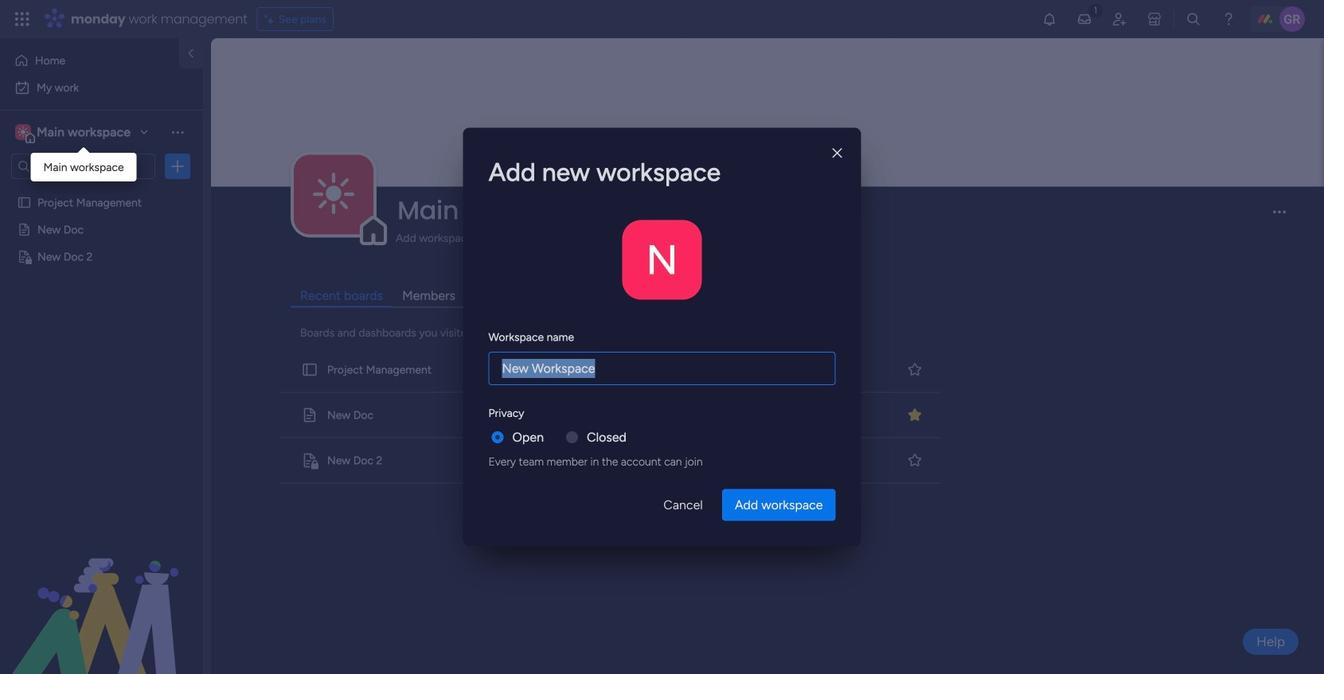 Task type: describe. For each thing, give the bounding box(es) containing it.
1 vertical spatial public board image
[[301, 406, 319, 424]]

2 heading from the top
[[489, 329, 574, 346]]

1 heading from the top
[[489, 153, 836, 192]]

Choose a name for your workspace field
[[489, 352, 836, 385]]

update feed image
[[1077, 11, 1093, 27]]

1 image
[[1089, 1, 1103, 19]]

Search in workspace field
[[33, 157, 133, 176]]

add to favorites image for private board image
[[907, 452, 923, 468]]

0 vertical spatial option
[[10, 48, 170, 73]]

private board image
[[17, 249, 32, 264]]

public board image inside the quick search results list box
[[301, 361, 319, 379]]

remove from favorites image
[[907, 407, 923, 423]]

0 horizontal spatial public board image
[[17, 222, 32, 237]]

close image
[[833, 148, 842, 159]]



Task type: locate. For each thing, give the bounding box(es) containing it.
2 vertical spatial option
[[0, 188, 203, 192]]

search everything image
[[1186, 11, 1202, 27]]

quick search results list box
[[277, 348, 945, 484]]

public board image up private board image
[[301, 406, 319, 424]]

see plans image
[[264, 10, 279, 28]]

select product image
[[14, 11, 30, 27]]

workspace selection element
[[15, 123, 133, 143]]

1 add to favorites image from the top
[[907, 361, 923, 377]]

private board image
[[301, 452, 319, 469]]

1 horizontal spatial public board image
[[301, 406, 319, 424]]

lottie animation element
[[0, 514, 203, 675]]

1 horizontal spatial public board image
[[301, 361, 319, 379]]

2 workspace image from the left
[[18, 123, 29, 141]]

add to favorites image down remove from favorites image
[[907, 452, 923, 468]]

option
[[10, 48, 170, 73], [10, 75, 194, 100], [0, 188, 203, 192]]

public board image
[[17, 195, 32, 210], [301, 406, 319, 424]]

help image
[[1221, 11, 1237, 27]]

heading
[[489, 153, 836, 192], [489, 329, 574, 346], [489, 405, 525, 422]]

1 vertical spatial option
[[10, 75, 194, 100]]

notifications image
[[1042, 11, 1058, 27]]

monday marketplace image
[[1147, 11, 1163, 27]]

public board image
[[17, 222, 32, 237], [301, 361, 319, 379]]

1 workspace image from the left
[[15, 123, 31, 141]]

public board image up private board icon
[[17, 195, 32, 210]]

add to favorites image for public board icon within the quick search results list box
[[907, 361, 923, 377]]

0 horizontal spatial public board image
[[17, 195, 32, 210]]

workspace image
[[622, 220, 702, 300]]

add to favorites image
[[907, 361, 923, 377], [907, 452, 923, 468]]

add to favorites image up remove from favorites image
[[907, 361, 923, 377]]

0 vertical spatial heading
[[489, 153, 836, 192]]

0 vertical spatial add to favorites image
[[907, 361, 923, 377]]

greg robinson image
[[1280, 6, 1305, 32]]

1 vertical spatial public board image
[[301, 361, 319, 379]]

2 vertical spatial heading
[[489, 405, 525, 422]]

0 vertical spatial public board image
[[17, 222, 32, 237]]

1 vertical spatial add to favorites image
[[907, 452, 923, 468]]

workspace image
[[15, 123, 31, 141], [18, 123, 29, 141]]

invite members image
[[1112, 11, 1128, 27]]

3 heading from the top
[[489, 405, 525, 422]]

1 vertical spatial heading
[[489, 329, 574, 346]]

0 vertical spatial public board image
[[17, 195, 32, 210]]

lottie animation image
[[0, 514, 203, 675]]

None field
[[393, 194, 1260, 227]]

2 add to favorites image from the top
[[907, 452, 923, 468]]

list box
[[0, 186, 203, 485]]



Task type: vqa. For each thing, say whether or not it's contained in the screenshot.
first heading
yes



